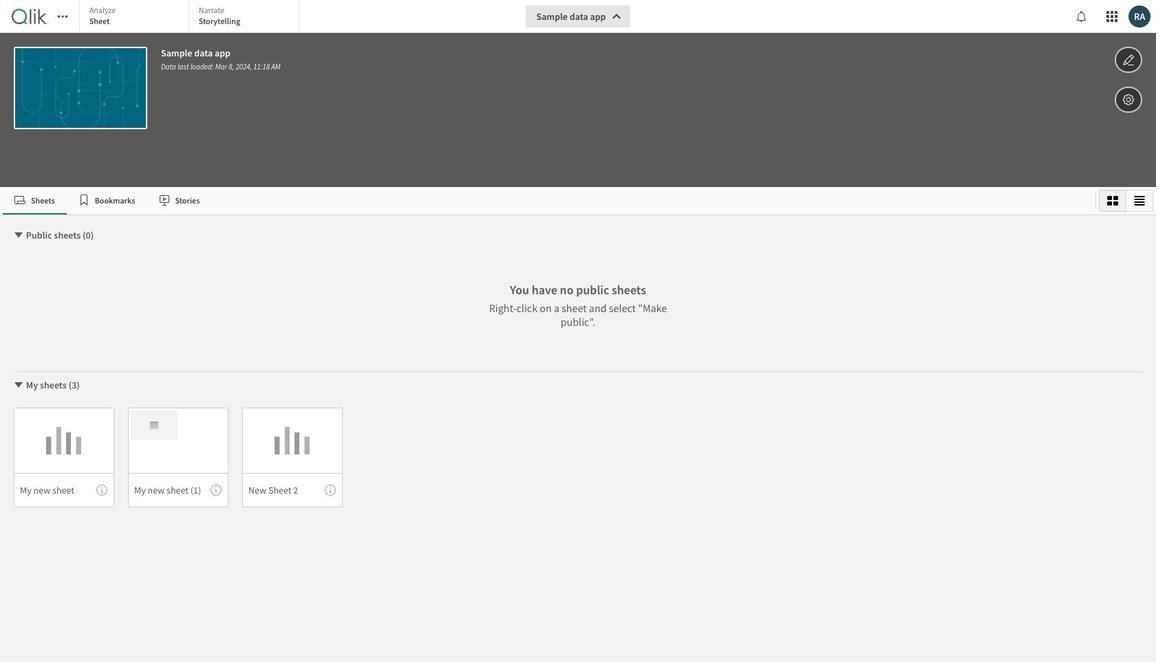Task type: vqa. For each thing, say whether or not it's contained in the screenshot.
Navigation pane element
no



Task type: locate. For each thing, give the bounding box(es) containing it.
tooltip for my new sheet (1) sheet is selected. press the spacebar or enter key to open my new sheet (1) sheet. use the right and left arrow keys to navigate. element at the left of page
[[211, 485, 222, 496]]

3 menu item from the left
[[242, 473, 343, 508]]

3 tooltip from the left
[[325, 485, 336, 496]]

1 menu item from the left
[[14, 473, 114, 508]]

1 tooltip from the left
[[96, 485, 107, 496]]

menu item
[[14, 473, 114, 508], [128, 473, 228, 508], [242, 473, 343, 508]]

toolbar
[[0, 0, 1156, 187]]

1 horizontal spatial menu item
[[128, 473, 228, 508]]

menu item for my new sheet sheet is selected. press the spacebar or enter key to open my new sheet sheet. use the right and left arrow keys to navigate. element
[[14, 473, 114, 508]]

tooltip inside new sheet 2 sheet is selected. press the spacebar or enter key to open new sheet 2 sheet. use the right and left arrow keys to navigate. 'element'
[[325, 485, 336, 496]]

tooltip inside my new sheet (1) sheet is selected. press the spacebar or enter key to open my new sheet (1) sheet. use the right and left arrow keys to navigate. element
[[211, 485, 222, 496]]

0 horizontal spatial menu item
[[14, 473, 114, 508]]

new sheet 2 sheet is selected. press the spacebar or enter key to open new sheet 2 sheet. use the right and left arrow keys to navigate. element
[[242, 408, 343, 508]]

2 horizontal spatial tooltip
[[325, 485, 336, 496]]

1 vertical spatial tab list
[[3, 187, 1090, 215]]

app options image
[[1122, 92, 1135, 108]]

2 horizontal spatial menu item
[[242, 473, 343, 508]]

application
[[0, 0, 1156, 663]]

tab list
[[79, 0, 303, 34], [3, 187, 1090, 215]]

list view image
[[1134, 195, 1145, 206]]

tooltip inside my new sheet sheet is selected. press the spacebar or enter key to open my new sheet sheet. use the right and left arrow keys to navigate. element
[[96, 485, 107, 496]]

collapse image
[[13, 230, 24, 241], [13, 380, 24, 391]]

0 vertical spatial collapse image
[[13, 230, 24, 241]]

2 menu item from the left
[[128, 473, 228, 508]]

grid view image
[[1107, 195, 1118, 206]]

0 horizontal spatial tooltip
[[96, 485, 107, 496]]

2 tooltip from the left
[[211, 485, 222, 496]]

group
[[1099, 190, 1153, 212]]

1 vertical spatial collapse image
[[13, 380, 24, 391]]

tooltip
[[96, 485, 107, 496], [211, 485, 222, 496], [325, 485, 336, 496]]

1 horizontal spatial tooltip
[[211, 485, 222, 496]]

my new sheet (1) sheet is selected. press the spacebar or enter key to open my new sheet (1) sheet. use the right and left arrow keys to navigate. element
[[128, 408, 228, 508]]

menu item for new sheet 2 sheet is selected. press the spacebar or enter key to open new sheet 2 sheet. use the right and left arrow keys to navigate. 'element'
[[242, 473, 343, 508]]

1 collapse image from the top
[[13, 230, 24, 241]]



Task type: describe. For each thing, give the bounding box(es) containing it.
0 vertical spatial tab list
[[79, 0, 303, 34]]

2 collapse image from the top
[[13, 380, 24, 391]]

tooltip for my new sheet sheet is selected. press the spacebar or enter key to open my new sheet sheet. use the right and left arrow keys to navigate. element
[[96, 485, 107, 496]]

my new sheet sheet is selected. press the spacebar or enter key to open my new sheet sheet. use the right and left arrow keys to navigate. element
[[14, 408, 114, 508]]

tooltip for new sheet 2 sheet is selected. press the spacebar or enter key to open new sheet 2 sheet. use the right and left arrow keys to navigate. 'element'
[[325, 485, 336, 496]]

menu item for my new sheet (1) sheet is selected. press the spacebar or enter key to open my new sheet (1) sheet. use the right and left arrow keys to navigate. element at the left of page
[[128, 473, 228, 508]]

edit image
[[1122, 52, 1135, 68]]



